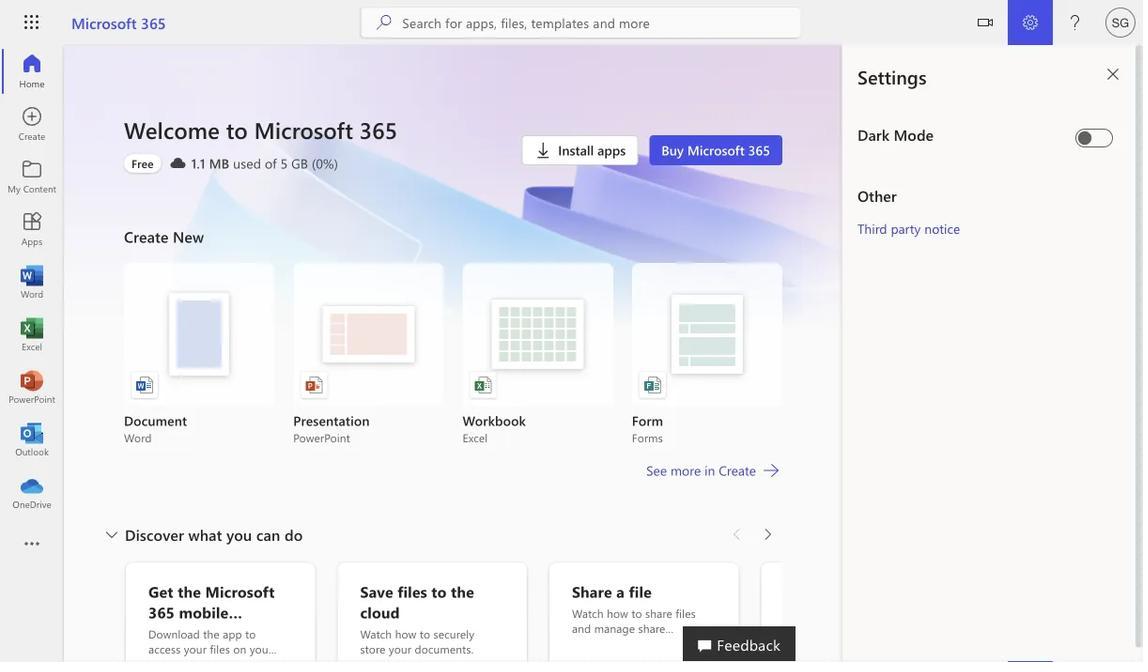Task type: vqa. For each thing, say whether or not it's contained in the screenshot.
Settings
yes



Task type: describe. For each thing, give the bounding box(es) containing it.
1.1 mb used of 5 gb (0%)
[[191, 155, 338, 172]]

notice
[[925, 219, 961, 237]]

do
[[285, 525, 303, 545]]

forms
[[632, 430, 663, 445]]

presentation powerpoint
[[293, 412, 370, 445]]

5
[[281, 155, 288, 172]]

mb
[[209, 155, 229, 172]]

can
[[256, 525, 280, 545]]

document word
[[124, 412, 187, 445]]

app inside download the app to access your files on your mobile device.
[[223, 627, 242, 642]]

create image
[[23, 115, 41, 133]]

microsoft 365
[[71, 12, 166, 32]]

to up used
[[226, 115, 248, 145]]

the inside save files to the cloud watch how to securely store your documents.
[[451, 582, 474, 602]]

documents.
[[415, 642, 474, 657]]

cloud
[[360, 602, 400, 623]]

and
[[572, 621, 591, 636]]

microsoft inside get the microsoft 365 mobile app
[[205, 582, 275, 602]]

microsoft inside buy microsoft 365 button
[[688, 141, 745, 159]]

discover
[[125, 525, 184, 545]]

microsoft inside microsoft 365 banner
[[71, 12, 137, 32]]

a
[[617, 582, 625, 602]]

what
[[188, 525, 222, 545]]

1 your from the left
[[184, 642, 207, 657]]

1.1
[[191, 155, 205, 172]]

home image
[[23, 62, 41, 81]]

onedrive image
[[23, 483, 41, 502]]

sg
[[1113, 15, 1130, 30]]

files inside download the app to access your files on your mobile device.
[[210, 642, 230, 657]]

presentation
[[293, 412, 370, 429]]


[[978, 15, 993, 30]]

to left securely
[[420, 627, 431, 642]]

365 inside banner
[[141, 12, 166, 32]]

word document image
[[135, 376, 154, 395]]

third party notice
[[858, 219, 961, 237]]

feedback
[[717, 634, 781, 655]]

third party notice link
[[858, 219, 961, 237]]

word
[[124, 430, 152, 445]]

of
[[265, 155, 277, 172]]

device.
[[187, 657, 222, 663]]

workbook
[[463, 412, 526, 429]]

next image
[[758, 520, 777, 550]]

other element
[[858, 185, 1121, 206]]

how inside save files to the cloud watch how to securely store your documents.
[[395, 627, 417, 642]]

see more in create
[[647, 462, 756, 479]]

sg button
[[1099, 0, 1144, 45]]

store
[[360, 642, 386, 657]]

microsoft 365 banner
[[0, 0, 1144, 48]]

app inside get the microsoft 365 mobile app
[[148, 623, 176, 643]]

word image
[[23, 273, 41, 291]]

get
[[148, 582, 174, 602]]

discover what you can do button
[[99, 520, 307, 550]]

share
[[572, 582, 612, 602]]

form forms
[[632, 412, 664, 445]]

settings
[[858, 64, 927, 89]]

save
[[360, 582, 393, 602]]

mobile inside download the app to access your files on your mobile device.
[[148, 657, 183, 663]]

365 inside button
[[749, 141, 771, 159]]

view more apps image
[[23, 536, 41, 554]]

other
[[858, 185, 897, 205]]

list containing document
[[124, 263, 783, 445]]

third
[[858, 219, 888, 237]]

get the microsoft 365 mobile app
[[148, 582, 275, 643]]

excel workbook image
[[474, 376, 493, 395]]

Search box. Suggestions appear as you type. search field
[[403, 8, 801, 38]]

more
[[671, 462, 701, 479]]



Task type: locate. For each thing, give the bounding box(es) containing it.
forms survey image
[[643, 376, 662, 395]]

(0%)
[[312, 155, 338, 172]]

share
[[646, 606, 673, 621], [639, 621, 666, 636]]

files inside share a file watch how to share files and manage share settings.
[[676, 606, 696, 621]]

1 horizontal spatial your
[[250, 642, 273, 657]]

1 horizontal spatial the
[[203, 627, 220, 642]]

the up securely
[[451, 582, 474, 602]]

form
[[632, 412, 664, 429]]

to up securely
[[432, 582, 447, 602]]

free
[[132, 156, 154, 171]]

create right in
[[719, 462, 756, 479]]

used
[[233, 155, 261, 172]]

feedback button
[[683, 627, 796, 663]]

app
[[148, 623, 176, 643], [223, 627, 242, 642]]

none search field inside microsoft 365 banner
[[361, 8, 801, 38]]

see more in create link
[[645, 460, 783, 482]]

powerpoint presentation image
[[305, 376, 324, 395]]

files right save
[[398, 582, 427, 602]]

file
[[629, 582, 652, 602]]

the for download the app to access your files on your mobile device.
[[203, 627, 220, 642]]

your right store
[[389, 642, 412, 657]]

the up device.
[[203, 627, 220, 642]]

to down file
[[632, 606, 642, 621]]

how down cloud
[[395, 627, 417, 642]]

the right get at the left of page
[[178, 582, 201, 602]]

0 horizontal spatial create
[[124, 226, 169, 247]]

files up feedback button
[[676, 606, 696, 621]]

0 vertical spatial create
[[124, 226, 169, 247]]

workbook excel
[[463, 412, 526, 445]]

on
[[233, 642, 247, 657]]

in
[[705, 462, 716, 479]]

powerpoint image
[[23, 378, 41, 397]]

manage
[[595, 621, 635, 636]]

you
[[227, 525, 252, 545]]

welcome to microsoft 365
[[124, 115, 398, 145]]

0 horizontal spatial your
[[184, 642, 207, 657]]

the for get the microsoft 365 mobile app
[[178, 582, 201, 602]]

dark mode element
[[858, 124, 1068, 145]]

settings region
[[787, 45, 1144, 663], [843, 45, 1144, 663]]

mobile up download the app to access your files on your mobile device. at the left
[[179, 602, 229, 623]]

files inside save files to the cloud watch how to securely store your documents.
[[398, 582, 427, 602]]

buy microsoft 365 button
[[650, 135, 783, 165]]

outlook image
[[23, 430, 41, 449]]

0 vertical spatial watch
[[572, 606, 604, 621]]

1 horizontal spatial watch
[[572, 606, 604, 621]]

create
[[124, 226, 169, 247], [719, 462, 756, 479]]

install apps
[[558, 141, 626, 159]]

document
[[124, 412, 187, 429]]

the inside get the microsoft 365 mobile app
[[178, 582, 201, 602]]

mode
[[894, 124, 934, 144]]

watch down share at the bottom right of page
[[572, 606, 604, 621]]

create new element
[[124, 222, 783, 520]]

the inside download the app to access your files on your mobile device.
[[203, 627, 220, 642]]

app down get at the left of page
[[148, 623, 176, 643]]

share right the manage
[[639, 621, 666, 636]]

share a file watch how to share files and manage share settings.
[[572, 582, 696, 651]]

to
[[226, 115, 248, 145], [432, 582, 447, 602], [632, 606, 642, 621], [245, 627, 256, 642], [420, 627, 431, 642]]

365
[[141, 12, 166, 32], [360, 115, 398, 145], [749, 141, 771, 159], [148, 602, 175, 623]]

download the app to access your files on your mobile device.
[[148, 627, 273, 663]]

mobile down download
[[148, 657, 183, 663]]

navigation
[[0, 45, 64, 519]]

your
[[184, 642, 207, 657], [250, 642, 273, 657], [389, 642, 412, 657]]

settings.
[[572, 636, 615, 651]]

None search field
[[361, 8, 801, 38]]

2 settings region from the left
[[843, 45, 1144, 663]]

 button
[[963, 0, 1008, 48]]

mobile inside get the microsoft 365 mobile app
[[179, 602, 229, 623]]

microsoft
[[71, 12, 137, 32], [254, 115, 353, 145], [688, 141, 745, 159], [205, 582, 275, 602]]

discover what you can do
[[125, 525, 303, 545]]

1 vertical spatial watch
[[360, 627, 392, 642]]

1 vertical spatial mobile
[[148, 657, 183, 663]]

dark mode
[[858, 124, 934, 144]]

1 vertical spatial how
[[395, 627, 417, 642]]

welcome
[[124, 115, 220, 145]]

watch inside save files to the cloud watch how to securely store your documents.
[[360, 627, 392, 642]]

access
[[148, 642, 181, 657]]

this account doesn't have a microsoft 365 subscription. click to view your benefits. tooltip
[[124, 154, 161, 173]]

install
[[558, 141, 594, 159]]

2 horizontal spatial the
[[451, 582, 474, 602]]

mobile
[[179, 602, 229, 623], [148, 657, 183, 663]]

3 your from the left
[[389, 642, 412, 657]]

1 horizontal spatial create
[[719, 462, 756, 479]]

files left on
[[210, 642, 230, 657]]

1 horizontal spatial app
[[223, 627, 242, 642]]

to inside share a file watch how to share files and manage share settings.
[[632, 606, 642, 621]]

how inside share a file watch how to share files and manage share settings.
[[607, 606, 629, 621]]

0 vertical spatial mobile
[[179, 602, 229, 623]]

0 vertical spatial files
[[398, 582, 427, 602]]

securely
[[434, 627, 475, 642]]

0 horizontal spatial how
[[395, 627, 417, 642]]

365 inside get the microsoft 365 mobile app
[[148, 602, 175, 623]]

gb
[[291, 155, 308, 172]]

how
[[607, 606, 629, 621], [395, 627, 417, 642]]

2 your from the left
[[250, 642, 273, 657]]

1 vertical spatial files
[[676, 606, 696, 621]]

your right on
[[250, 642, 273, 657]]

to right download
[[245, 627, 256, 642]]

see
[[647, 462, 667, 479]]

watch down cloud
[[360, 627, 392, 642]]

your right access
[[184, 642, 207, 657]]

apps image
[[23, 220, 41, 239]]

excel
[[463, 430, 488, 445]]

files
[[398, 582, 427, 602], [676, 606, 696, 621], [210, 642, 230, 657]]

new
[[173, 226, 204, 247]]

0 vertical spatial how
[[607, 606, 629, 621]]

watch
[[572, 606, 604, 621], [360, 627, 392, 642]]

0 horizontal spatial the
[[178, 582, 201, 602]]

1 settings region from the left
[[787, 45, 1144, 663]]

my content image
[[23, 167, 41, 186]]

create new
[[124, 226, 204, 247]]

download
[[148, 627, 200, 642]]

0 horizontal spatial files
[[210, 642, 230, 657]]

apps
[[598, 141, 626, 159]]

1 horizontal spatial files
[[398, 582, 427, 602]]

1 vertical spatial create
[[719, 462, 756, 479]]

0 horizontal spatial app
[[148, 623, 176, 643]]

2 vertical spatial files
[[210, 642, 230, 657]]

1 horizontal spatial how
[[607, 606, 629, 621]]

app right download
[[223, 627, 242, 642]]

powerpoint
[[293, 430, 350, 445]]

list
[[124, 263, 783, 445]]

create left new
[[124, 226, 169, 247]]

to inside download the app to access your files on your mobile device.
[[245, 627, 256, 642]]

how down a
[[607, 606, 629, 621]]

the
[[178, 582, 201, 602], [451, 582, 474, 602], [203, 627, 220, 642]]

watch inside share a file watch how to share files and manage share settings.
[[572, 606, 604, 621]]

dark
[[858, 124, 890, 144]]

buy microsoft 365
[[662, 141, 771, 159]]

your inside save files to the cloud watch how to securely store your documents.
[[389, 642, 412, 657]]

0 horizontal spatial watch
[[360, 627, 392, 642]]

2 horizontal spatial files
[[676, 606, 696, 621]]

save files to the cloud watch how to securely store your documents.
[[360, 582, 475, 657]]

install apps button
[[522, 135, 638, 165]]

excel image
[[23, 325, 41, 344]]

2 horizontal spatial your
[[389, 642, 412, 657]]

share down file
[[646, 606, 673, 621]]

party
[[891, 219, 921, 237]]

buy
[[662, 141, 684, 159]]



